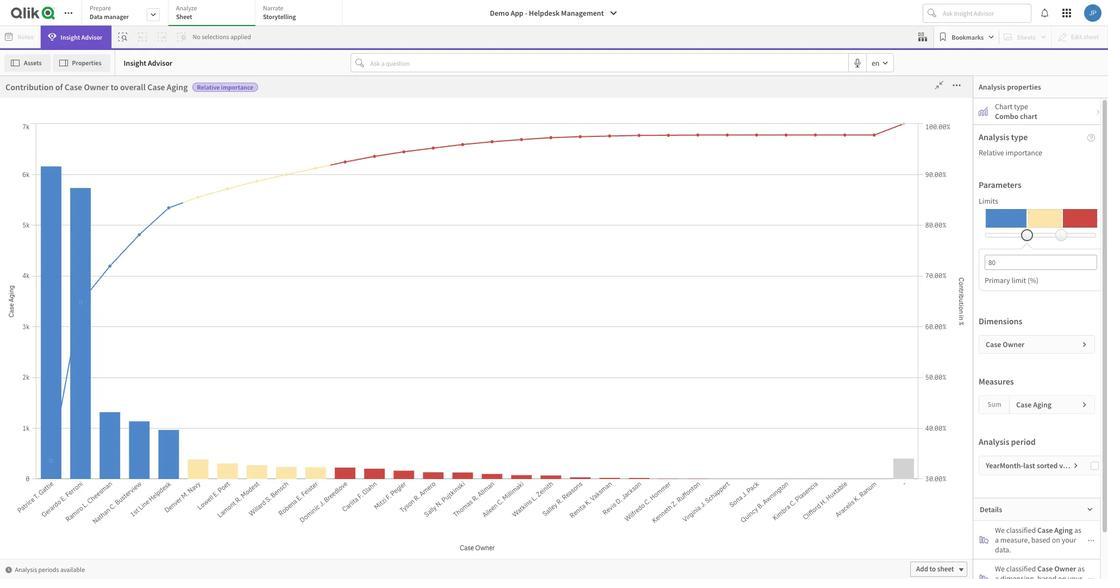 Task type: vqa. For each thing, say whether or not it's contained in the screenshot.
high
yes



Task type: locate. For each thing, give the bounding box(es) containing it.
case owner down dimensions
[[986, 340, 1024, 349]]

ranking
[[563, 168, 586, 177]]

classified up data.
[[1006, 525, 1036, 535]]

insight up properties button in the top left of the page
[[61, 33, 80, 41]]

case count menu item
[[56, 207, 155, 229]]

0 vertical spatial a
[[995, 535, 999, 545]]

1 master items button from the left
[[0, 111, 55, 146]]

employee up employee status in the left of the page
[[76, 495, 107, 505]]

case timetable rank button
[[56, 387, 134, 396]]

cases open/closed
[[61, 452, 123, 462]]

as a measure, based on your data.
[[995, 525, 1081, 555]]

demo
[[490, 8, 509, 18]]

grid
[[710, 208, 944, 433]]

1 vertical spatial overall
[[302, 167, 327, 178]]

-
[[525, 8, 527, 18]]

a right analyze icon
[[995, 574, 999, 579]]

1 vertical spatial contribution of case owner to overall case aging
[[187, 167, 369, 178]]

relative importance for full screen image in the left of the page
[[317, 168, 374, 177]]

is down case duration time
[[78, 278, 83, 288]]

relative importance for exit full screen icon on the top right of the page
[[197, 83, 253, 91]]

add to sheet
[[890, 395, 928, 404], [916, 565, 954, 574]]

primary
[[985, 276, 1010, 285]]

small image left periods
[[5, 567, 12, 573]]

timetable inside case timetable rank menu item
[[78, 387, 110, 396]]

overall for exit full screen icon on the top right of the page
[[120, 82, 146, 92]]

classified for measure,
[[1006, 525, 1036, 535]]

date for case closed date
[[101, 191, 116, 201]]

case aging up represents
[[61, 169, 96, 179]]

2 timetable from the top
[[78, 387, 110, 396]]

case aging button
[[56, 169, 134, 179]]

master items button
[[0, 111, 55, 146], [1, 111, 55, 146]]

none number field inside application
[[985, 255, 1097, 270]]

new
[[97, 561, 111, 570]]

relative importance left full screen image in the left of the page
[[317, 168, 374, 177]]

1 vertical spatial case is closed
[[61, 278, 106, 288]]

values left values (table)
[[709, 167, 734, 178]]

a right analyze image
[[995, 535, 999, 545]]

measure,
[[1000, 535, 1030, 545]]

1 timetable from the top
[[78, 365, 110, 375]]

0 vertical spatial duration
[[64, 169, 99, 180]]

1 vertical spatial classified
[[1006, 564, 1036, 574]]

1 vertical spatial insight
[[124, 58, 146, 68]]

0 horizontal spatial add
[[890, 395, 902, 404]]

priority inside medium priority cases 142
[[523, 77, 599, 107]]

(%)
[[1028, 276, 1038, 285]]

employee left the status
[[61, 517, 93, 527]]

details
[[980, 505, 1002, 515]]

2 vertical spatial case owner
[[986, 340, 1024, 349]]

Ask Insight Advisor text field
[[941, 4, 1031, 22]]

press space to open search dialog box for [case is closed] column. element
[[754, 208, 773, 231]]

3 0 from the top
[[932, 372, 936, 381]]

based inside as a measure, based on your data.
[[1031, 535, 1050, 545]]

0 horizontal spatial type
[[102, 343, 117, 353]]

small image
[[1073, 462, 1079, 469], [5, 567, 12, 573]]

2 horizontal spatial case aging
[[1016, 400, 1052, 410]]

type for analysis
[[1011, 132, 1028, 142]]

1 horizontal spatial case aging
[[901, 218, 936, 228]]

1 a from the top
[[995, 535, 999, 545]]

1 vertical spatial we
[[995, 564, 1005, 574]]

timetable for case timetable rank
[[78, 387, 110, 396]]

&
[[28, 451, 34, 462]]

importance for exit full screen icon on the top right of the page
[[221, 83, 253, 91]]

1 vertical spatial is
[[729, 210, 735, 219]]

we up data.
[[995, 525, 1005, 535]]

timetable inside case timetable menu item
[[78, 365, 110, 375]]

2 horizontal spatial relative importance
[[979, 148, 1042, 158]]

duration up the "case closed date"
[[64, 169, 99, 180]]

1 horizontal spatial by
[[510, 169, 519, 180]]

Search assets text field
[[56, 77, 164, 97]]

1 vertical spatial importance
[[1006, 148, 1042, 158]]

based inside as a dimension, based on you
[[1037, 574, 1057, 579]]

2 vertical spatial relative importance
[[317, 168, 374, 177]]

1 vertical spatial true
[[713, 322, 726, 331]]

1 vertical spatial type
[[1011, 132, 1028, 142]]

1 vertical spatial on
[[1058, 574, 1066, 579]]

totals element
[[710, 231, 773, 245]]

case aging menu item
[[56, 164, 155, 185]]

contribution of case owner to overall case aging
[[5, 82, 188, 92], [187, 167, 369, 178]]

selections
[[202, 33, 229, 41]]

analysis down "combo"
[[979, 132, 1009, 142]]

tab list containing prepare
[[82, 0, 346, 27]]

1 horizontal spatial insight advisor
[[124, 58, 172, 68]]

menu
[[56, 120, 164, 579]]

type inside the chart type combo chart
[[1014, 102, 1028, 111]]

analysis periods available
[[15, 565, 85, 574]]

analysis up chart
[[979, 82, 1005, 92]]

employee status button
[[56, 517, 134, 527]]

chart
[[1020, 111, 1037, 121]]

analyze image
[[980, 536, 988, 544]]

0 horizontal spatial relative
[[197, 83, 220, 91]]

storytelling
[[263, 12, 296, 21]]

is inside "menu item"
[[78, 278, 83, 288]]

0 horizontal spatial contribution
[[5, 82, 54, 92]]

date for case created date
[[104, 234, 119, 244]]

date menu item
[[56, 468, 155, 490]]

case_date_key
[[61, 408, 111, 418]]

importance down analysis type
[[1006, 148, 1042, 158]]

0 vertical spatial type
[[552, 169, 571, 180]]

on down the your
[[1058, 574, 1066, 579]]

we for dimension,
[[995, 564, 1005, 574]]

0 horizontal spatial values
[[709, 167, 734, 178]]

1 vertical spatial as
[[1078, 564, 1085, 574]]

of inside menu item
[[89, 561, 95, 570]]

time inside menu item
[[107, 256, 123, 266]]

type for chart
[[1014, 102, 1028, 111]]

smart search image
[[119, 33, 127, 41]]

0 vertical spatial true
[[713, 272, 726, 281]]

closed inside "menu item"
[[85, 278, 106, 288]]

robena
[[775, 322, 799, 331]]

a inside as a measure, based on your data.
[[995, 535, 999, 545]]

2 horizontal spatial is
[[729, 210, 735, 219]]

1 vertical spatial add
[[916, 565, 928, 574]]

0 vertical spatial add to sheet
[[890, 395, 928, 404]]

resolved
[[36, 451, 72, 462]]

0 vertical spatial as
[[1074, 525, 1081, 535]]

priority inside high priority cases 72
[[140, 77, 217, 107]]

1 vertical spatial relative
[[979, 148, 1004, 158]]

vs
[[54, 169, 62, 180]]

timetable
[[78, 365, 110, 375], [78, 387, 110, 396]]

timetable up case timetable rank
[[78, 365, 110, 375]]

on for aging
[[1052, 535, 1060, 545]]

relative for exit full screen icon on the top right of the page
[[197, 83, 220, 91]]

1 vertical spatial timetable
[[78, 387, 110, 396]]

1 vertical spatial sheet
[[937, 565, 954, 574]]

0 vertical spatial advisor
[[81, 33, 102, 41]]

open
[[5, 169, 27, 180], [461, 169, 483, 180], [5, 451, 27, 462]]

insight inside dropdown button
[[61, 33, 80, 41]]

relative importance down analysis type
[[979, 148, 1042, 158]]

overall
[[120, 82, 146, 92], [302, 167, 327, 178]]

grid containing case is closed
[[710, 208, 944, 433]]

priority
[[140, 77, 217, 107], [523, 77, 599, 107], [868, 77, 944, 107], [521, 169, 551, 180]]

rank
[[112, 387, 128, 396]]

2 master items button from the left
[[1, 111, 55, 146]]

2 true from the top
[[713, 322, 726, 331]]

contribution of case owner to overall case aging for exit full screen icon on the top right of the page
[[5, 82, 188, 92]]

Ask a question text field
[[368, 54, 848, 71]]

2 vertical spatial 0
[[932, 372, 936, 381]]

advisor inside dropdown button
[[81, 33, 102, 41]]

sona j. pack
[[775, 272, 814, 281]]

open for open cases vs duration * bubble size represents number of high priority open cases
[[5, 169, 27, 180]]

based
[[1031, 535, 1050, 545], [1037, 574, 1057, 579]]

0 vertical spatial insight
[[61, 33, 80, 41]]

2 vertical spatial importance
[[341, 168, 374, 177]]

2 classified from the top
[[1006, 564, 1036, 574]]

dimensions
[[979, 316, 1022, 327]]

3 true from the top
[[713, 372, 726, 381]]

0 vertical spatial add to sheet button
[[884, 392, 941, 408]]

cases inside menu item
[[112, 561, 131, 570]]

fields button
[[0, 76, 55, 110], [1, 76, 55, 110]]

casenumber
[[61, 430, 103, 440]]

time right over
[[120, 451, 139, 462]]

help image
[[1087, 134, 1095, 142]]

1 vertical spatial time
[[120, 451, 139, 462]]

as right "we classified case aging" in the bottom of the page
[[1074, 525, 1081, 535]]

analysis type
[[979, 132, 1028, 142]]

pack
[[799, 272, 814, 281]]

analysis for analysis type
[[979, 132, 1009, 142]]

2 horizontal spatial importance
[[1006, 148, 1042, 158]]

1 vertical spatial advisor
[[148, 58, 172, 68]]

insight down smart search image
[[124, 58, 146, 68]]

0 vertical spatial relative
[[197, 83, 220, 91]]

based right measure,
[[1031, 535, 1050, 545]]

contribution up cases
[[187, 167, 235, 178]]

2 we from the top
[[995, 564, 1005, 574]]

0 vertical spatial case aging
[[61, 169, 96, 179]]

relative
[[197, 83, 220, 91], [979, 148, 1004, 158], [317, 168, 340, 177]]

priority inside low priority cases 203
[[868, 77, 944, 107]]

limits
[[979, 196, 998, 206]]

ferroni
[[809, 372, 831, 381]]

0 vertical spatial time
[[107, 256, 123, 266]]

1 vertical spatial insight advisor
[[124, 58, 172, 68]]

auto-analysis
[[172, 88, 223, 99]]

master
[[11, 132, 29, 140]]

e. left "feister" on the right bottom of the page
[[800, 322, 806, 331]]

aging inside menu item
[[78, 169, 96, 179]]

case owner up totals not applicable for this column element
[[775, 218, 813, 228]]

1 vertical spatial add to sheet
[[916, 565, 954, 574]]

2 vertical spatial is
[[78, 278, 83, 288]]

1 vertical spatial duration
[[78, 256, 106, 266]]

0 for gerardo e. ferroni
[[932, 372, 936, 381]]

0 horizontal spatial by
[[490, 167, 499, 178]]

analyze
[[176, 4, 197, 12]]

tab list
[[82, 0, 346, 27]]

add for 'add to sheet' button to the top
[[890, 395, 902, 404]]

on left the your
[[1052, 535, 1060, 545]]

0 horizontal spatial advisor
[[81, 33, 102, 41]]

case created date
[[61, 234, 119, 244]]

helpdesk
[[529, 8, 560, 18]]

we down data.
[[995, 564, 1005, 574]]

case owner
[[775, 218, 813, 228], [61, 300, 99, 309], [986, 340, 1024, 349]]

case is closed
[[713, 210, 735, 228], [61, 278, 106, 288]]

as inside as a dimension, based on you
[[1078, 564, 1085, 574]]

0 horizontal spatial is
[[78, 278, 83, 288]]

combo
[[995, 111, 1018, 121]]

1 vertical spatial based
[[1037, 574, 1057, 579]]

small image right 'sorted'
[[1073, 462, 1079, 469]]

case aging up period
[[1016, 400, 1052, 410]]

2 vertical spatial relative
[[317, 168, 340, 177]]

chart
[[995, 102, 1013, 111]]

type right chart
[[1014, 102, 1028, 111]]

importance left full screen image in the left of the page
[[341, 168, 374, 177]]

type inside "menu item"
[[102, 343, 117, 353]]

1 horizontal spatial importance
[[341, 168, 374, 177]]

case aging
[[61, 169, 96, 179], [901, 218, 936, 228], [1016, 400, 1052, 410]]

open cases by priority type
[[461, 169, 571, 180]]

based right dimension, at the bottom right
[[1037, 574, 1057, 579]]

yearmonth-last sorted values
[[986, 461, 1080, 471]]

small image
[[1095, 109, 1101, 115], [1081, 341, 1088, 348], [1081, 402, 1088, 408], [1087, 506, 1093, 513], [1088, 537, 1094, 544], [1088, 576, 1094, 579]]

case is closed up totals element
[[713, 210, 735, 228]]

cases
[[195, 180, 216, 191]]

cases open/closed button
[[56, 452, 134, 462]]

type down chart
[[1011, 132, 1028, 142]]

type right the record
[[102, 343, 117, 353]]

time
[[107, 256, 123, 266], [120, 451, 139, 462]]

1 vertical spatial case aging
[[901, 218, 936, 228]]

values for values (table)
[[743, 168, 761, 177]]

0 vertical spatial importance
[[221, 83, 253, 91]]

1 vertical spatial a
[[995, 574, 999, 579]]

0 vertical spatial classified
[[1006, 525, 1036, 535]]

we for measure,
[[995, 525, 1005, 535]]

no
[[193, 33, 200, 41]]

1 vertical spatial e.
[[801, 372, 807, 381]]

case owner up case owner group
[[61, 300, 99, 309]]

master items
[[11, 132, 46, 140]]

size
[[37, 180, 51, 191]]

open inside open cases vs duration * bubble size represents number of high priority open cases
[[5, 169, 27, 180]]

2 vertical spatial true
[[713, 372, 726, 381]]

is
[[521, 167, 527, 178], [729, 210, 735, 219], [78, 278, 83, 288]]

advisor down data
[[81, 33, 102, 41]]

duration inside open cases vs duration * bubble size represents number of high priority open cases
[[64, 169, 99, 180]]

0 vertical spatial case owner
[[775, 218, 813, 228]]

analysis left periods
[[15, 565, 37, 574]]

1 fields button from the left
[[0, 76, 55, 110]]

open
[[176, 180, 194, 191]]

0 horizontal spatial case owner
[[61, 300, 99, 309]]

1 vertical spatial case owner
[[61, 300, 99, 309]]

0 vertical spatial type
[[1014, 102, 1028, 111]]

insight advisor down smart search image
[[124, 58, 172, 68]]

time down the case created date menu item
[[107, 256, 123, 266]]

1 horizontal spatial add
[[916, 565, 928, 574]]

insight advisor down data
[[61, 33, 102, 41]]

1 horizontal spatial relative importance
[[317, 168, 374, 177]]

0 vertical spatial insight advisor
[[61, 33, 102, 41]]

employee
[[76, 495, 107, 505], [61, 517, 93, 527]]

analysis for analysis period
[[979, 436, 1009, 447]]

a for we classified case aging
[[995, 535, 999, 545]]

1 horizontal spatial relative
[[317, 168, 340, 177]]

on inside as a measure, based on your data.
[[1052, 535, 1060, 545]]

values left (table)
[[743, 168, 761, 177]]

1 vertical spatial employee
[[61, 517, 93, 527]]

None number field
[[985, 255, 1097, 270]]

0 vertical spatial add
[[890, 395, 902, 404]]

1 vertical spatial 0
[[932, 322, 936, 331]]

employee status
[[61, 517, 114, 527]]

true for robena e. feister
[[713, 322, 726, 331]]

contribution for exit full screen icon on the top right of the page
[[5, 82, 54, 92]]

chart type combo chart
[[995, 102, 1037, 121]]

type down the 142
[[552, 169, 571, 180]]

1 horizontal spatial is
[[521, 167, 527, 178]]

classified down data.
[[1006, 564, 1036, 574]]

relative importance right auto-
[[197, 83, 253, 91]]

case is closed down case duration time
[[61, 278, 106, 288]]

(table)
[[762, 168, 781, 177]]

case count
[[61, 213, 97, 223]]

0 vertical spatial employee
[[76, 495, 107, 505]]

advisor up auto-
[[148, 58, 172, 68]]

0 horizontal spatial small image
[[5, 567, 12, 573]]

is up totals element
[[729, 210, 735, 219]]

0 horizontal spatial insight
[[61, 33, 80, 41]]

application
[[0, 0, 1108, 579]]

duration down created
[[78, 256, 106, 266]]

contribution up the fields on the top of page
[[5, 82, 54, 92]]

add to sheet button
[[884, 392, 941, 408], [910, 562, 967, 577]]

case owner inside menu item
[[61, 300, 99, 309]]

james peterson image
[[1084, 4, 1101, 22]]

casenumber button
[[56, 430, 134, 440]]

e. for robena
[[800, 322, 806, 331]]

1 classified from the top
[[1006, 525, 1036, 535]]

1 horizontal spatial values
[[743, 168, 761, 177]]

as inside as a measure, based on your data.
[[1074, 525, 1081, 535]]

0 vertical spatial small image
[[1073, 462, 1079, 469]]

0 horizontal spatial case aging
[[61, 169, 96, 179]]

analysis up yearmonth-
[[979, 436, 1009, 447]]

as right we classified case owner
[[1078, 564, 1085, 574]]

0 vertical spatial 0
[[932, 272, 936, 281]]

insight advisor inside dropdown button
[[61, 33, 102, 41]]

dimension,
[[1000, 574, 1036, 579]]

case aging up 18364.641273148
[[901, 218, 936, 228]]

is down the 142
[[521, 167, 527, 178]]

*
[[5, 180, 9, 191]]

limit
[[1012, 276, 1026, 285]]

0 vertical spatial based
[[1031, 535, 1050, 545]]

cases inside open cases vs duration * bubble size represents number of high priority open cases
[[28, 169, 52, 180]]

0 vertical spatial contribution of case owner to overall case aging
[[5, 82, 188, 92]]

a
[[995, 535, 999, 545], [995, 574, 999, 579]]

1 0 from the top
[[932, 272, 936, 281]]

importance down applied
[[221, 83, 253, 91]]

insight advisor
[[61, 33, 102, 41], [124, 58, 172, 68]]

based for case aging
[[1031, 535, 1050, 545]]

narrate
[[263, 4, 283, 12]]

a inside as a dimension, based on you
[[995, 574, 999, 579]]

0 vertical spatial contribution
[[5, 82, 54, 92]]

importance for full screen image in the left of the page
[[341, 168, 374, 177]]

0 for sona j. pack
[[932, 272, 936, 281]]

0 vertical spatial on
[[1052, 535, 1060, 545]]

cases inside high priority cases 72
[[221, 77, 283, 107]]

0 vertical spatial relative importance
[[197, 83, 253, 91]]

0 horizontal spatial overall
[[120, 82, 146, 92]]

e. left ferroni
[[801, 372, 807, 381]]

1 horizontal spatial contribution
[[187, 167, 235, 178]]

1 true from the top
[[713, 272, 726, 281]]

over
[[99, 451, 118, 462]]

0 horizontal spatial sheet
[[911, 395, 928, 404]]

analysis for analysis properties
[[979, 82, 1005, 92]]

0 vertical spatial sheet
[[911, 395, 928, 404]]

grid inside application
[[710, 208, 944, 433]]

case created date menu item
[[56, 229, 155, 251]]

1 we from the top
[[995, 525, 1005, 535]]

by for priority
[[510, 169, 519, 180]]

by for case
[[490, 167, 499, 178]]

number of new cases
[[61, 561, 131, 570]]

2 a from the top
[[995, 574, 999, 579]]

1 vertical spatial small image
[[5, 567, 12, 573]]

timetable up the case_date_key button
[[78, 387, 110, 396]]

2 0 from the top
[[932, 322, 936, 331]]

contribution
[[5, 82, 54, 92], [187, 167, 235, 178]]

0 horizontal spatial importance
[[221, 83, 253, 91]]

owner inside menu item
[[78, 321, 99, 331]]

on inside as a dimension, based on you
[[1058, 574, 1066, 579]]

importance
[[221, 83, 253, 91], [1006, 148, 1042, 158], [341, 168, 374, 177]]

0 vertical spatial overall
[[120, 82, 146, 92]]

classified for dimension,
[[1006, 564, 1036, 574]]



Task type: describe. For each thing, give the bounding box(es) containing it.
case inside "menu item"
[[61, 278, 77, 288]]

as for as a dimension, based on you
[[1078, 564, 1085, 574]]

assets
[[24, 58, 42, 67]]

cases inside low priority cases 203
[[949, 77, 1011, 107]]

bookmarks button
[[936, 28, 997, 46]]

robena e. feister
[[775, 322, 828, 331]]

selections tool image
[[918, 33, 927, 41]]

measures
[[979, 376, 1014, 387]]

record
[[78, 343, 100, 353]]

analysis
[[193, 88, 223, 99]]

more image
[[948, 80, 965, 91]]

case is closed inside "menu item"
[[61, 278, 106, 288]]

your
[[1062, 535, 1076, 545]]

case record type
[[61, 343, 117, 353]]

high
[[130, 180, 146, 191]]

more image
[[399, 165, 417, 176]]

period
[[1011, 436, 1036, 447]]

hire
[[109, 495, 122, 505]]

case record type menu item
[[56, 337, 155, 359]]

applied
[[230, 33, 251, 41]]

203
[[877, 107, 953, 162]]

application containing 72
[[0, 0, 1108, 579]]

properties
[[1007, 82, 1041, 92]]

case owner group menu item
[[56, 316, 155, 337]]

we classified case owner
[[995, 564, 1076, 574]]

employee for employee status
[[61, 517, 93, 527]]

exit full screen image
[[931, 80, 948, 91]]

1 horizontal spatial small image
[[1073, 462, 1079, 469]]

overall for full screen image in the left of the page
[[302, 167, 327, 178]]

number of new cases button
[[56, 561, 136, 570]]

as a dimension, based on you
[[995, 564, 1085, 579]]

2 horizontal spatial relative
[[979, 148, 1004, 158]]

menu containing case aging
[[56, 120, 164, 579]]

case timetable rank menu item
[[56, 381, 155, 403]]

primary limit (%)
[[985, 276, 1038, 285]]

created
[[78, 234, 103, 244]]

e. for gerardo
[[801, 372, 807, 381]]

employee hire date menu item
[[56, 490, 155, 511]]

periods
[[38, 565, 59, 574]]

employee hire date button
[[56, 495, 143, 505]]

case_date_key menu item
[[56, 403, 155, 424]]

date button
[[56, 474, 134, 483]]

gerardo e. ferroni
[[775, 372, 831, 381]]

142
[[512, 107, 588, 162]]

high
[[87, 77, 136, 107]]

yearmonth-
[[986, 461, 1023, 471]]

app
[[511, 8, 523, 18]]

case owner menu item
[[56, 294, 155, 316]]

case timetable button
[[56, 365, 134, 375]]

totals not applicable for this column element
[[773, 231, 869, 245]]

add to sheet for 'add to sheet' button to the top
[[890, 395, 928, 404]]

cases inside medium priority cases 142
[[603, 77, 665, 107]]

1 horizontal spatial sheet
[[937, 565, 954, 574]]

j.
[[792, 272, 798, 281]]

2 vertical spatial case aging
[[1016, 400, 1052, 410]]

sum button
[[979, 396, 1010, 414]]

prepare data manager
[[90, 4, 129, 21]]

of inside open cases vs duration * bubble size represents number of high priority open cases
[[122, 180, 129, 191]]

closed inside menu item
[[78, 191, 100, 201]]

employee hire date
[[76, 495, 138, 505]]

2 horizontal spatial case owner
[[986, 340, 1024, 349]]

open & resolved cases over time
[[5, 451, 139, 462]]

represents
[[53, 180, 91, 191]]

add for the bottommost 'add to sheet' button
[[916, 565, 928, 574]]

cancel
[[933, 89, 955, 98]]

case timetable rank
[[61, 387, 128, 396]]

0 vertical spatial case is closed
[[713, 210, 735, 228]]

employee status menu item
[[56, 511, 155, 533]]

case inside menu item
[[61, 300, 77, 309]]

true for sona j. pack
[[713, 272, 726, 281]]

open for open & resolved cases over time
[[5, 451, 27, 462]]

full screen image
[[382, 165, 399, 176]]

case closed date button
[[56, 191, 134, 201]]

properties
[[72, 58, 101, 67]]

en
[[872, 58, 880, 68]]

1 vertical spatial add to sheet button
[[910, 562, 967, 577]]

manager
[[104, 12, 129, 21]]

sona
[[775, 272, 791, 281]]

as for as a measure, based on your data.
[[1074, 525, 1081, 535]]

on for owner
[[1058, 574, 1066, 579]]

press space to open search dialog box for [case owner] column. element
[[850, 208, 869, 231]]

0 vertical spatial is
[[521, 167, 527, 178]]

medium
[[434, 77, 518, 107]]

owner inside menu item
[[78, 300, 99, 309]]

priority for 142
[[523, 77, 599, 107]]

case aging inside menu item
[[61, 169, 96, 179]]

data
[[90, 12, 103, 21]]

case owner button
[[56, 300, 134, 309]]

based for case owner
[[1037, 574, 1057, 579]]

0 for robena e. feister
[[932, 322, 936, 331]]

count
[[78, 213, 97, 223]]

combo chart image
[[979, 107, 987, 116]]

analyze image
[[980, 574, 988, 579]]

duration inside menu item
[[78, 256, 106, 266]]

case timetable menu item
[[56, 359, 155, 381]]

contribution for full screen image in the left of the page
[[187, 167, 235, 178]]

1 horizontal spatial type
[[552, 169, 571, 180]]

case duration time
[[61, 256, 123, 266]]

2 fields button from the left
[[1, 76, 55, 110]]

contribution of case owner to overall case aging for full screen image in the left of the page
[[187, 167, 369, 178]]

low priority cases 203
[[819, 77, 1011, 162]]

closed inside case is closed
[[713, 218, 734, 228]]

18364.641273148
[[875, 233, 936, 242]]

analyze sheet
[[176, 4, 197, 21]]

analysis properties
[[979, 82, 1041, 92]]

priority
[[148, 180, 174, 191]]

items
[[30, 132, 46, 140]]

priority for 203
[[868, 77, 944, 107]]

assets button
[[4, 54, 50, 71]]

1 vertical spatial relative importance
[[979, 148, 1042, 158]]

1 horizontal spatial insight
[[124, 58, 146, 68]]

open cases vs duration * bubble size represents number of high priority open cases
[[5, 169, 216, 191]]

insight advisor button
[[41, 26, 112, 48]]

sorted
[[1037, 461, 1058, 471]]

values (table)
[[743, 168, 781, 177]]

cases inside menu item
[[61, 452, 80, 462]]

open for open cases by priority type
[[461, 169, 483, 180]]

case duration time button
[[56, 256, 134, 266]]

1 horizontal spatial advisor
[[148, 58, 172, 68]]

fields
[[20, 96, 37, 104]]

a for we classified case owner
[[995, 574, 999, 579]]

date for employee hire date
[[123, 495, 138, 505]]

en button
[[867, 54, 893, 72]]

priority for 72
[[140, 77, 217, 107]]

relative for full screen image in the left of the page
[[317, 168, 340, 177]]

add to sheet for the bottommost 'add to sheet' button
[[916, 565, 954, 574]]

case closed date menu item
[[56, 185, 155, 207]]

case duration time menu item
[[56, 251, 155, 272]]

available
[[60, 565, 85, 574]]

case inside "menu item"
[[61, 343, 77, 353]]

feister
[[807, 322, 828, 331]]

timetable for case timetable
[[78, 365, 110, 375]]

is inside case is closed
[[729, 210, 735, 219]]

case_date_key button
[[56, 408, 134, 418]]

values for values
[[709, 167, 734, 178]]

cancel button
[[924, 85, 964, 102]]

cases open/closed menu item
[[56, 446, 155, 468]]

analysis for analysis periods available
[[15, 565, 37, 574]]

management
[[561, 8, 604, 18]]

medium priority cases 142
[[434, 77, 665, 162]]

employee for employee hire date
[[76, 495, 107, 505]]

number of new cases menu item
[[56, 555, 155, 577]]

true for gerardo e. ferroni
[[713, 372, 726, 381]]

1 horizontal spatial case owner
[[775, 218, 813, 228]]

last
[[1023, 461, 1035, 471]]

casenumber menu item
[[56, 424, 155, 446]]

parameters
[[979, 179, 1021, 190]]

gerardo
[[775, 372, 800, 381]]

demo app - helpdesk management
[[490, 8, 604, 18]]

status
[[95, 517, 114, 527]]

case is closed menu item
[[56, 272, 155, 294]]



